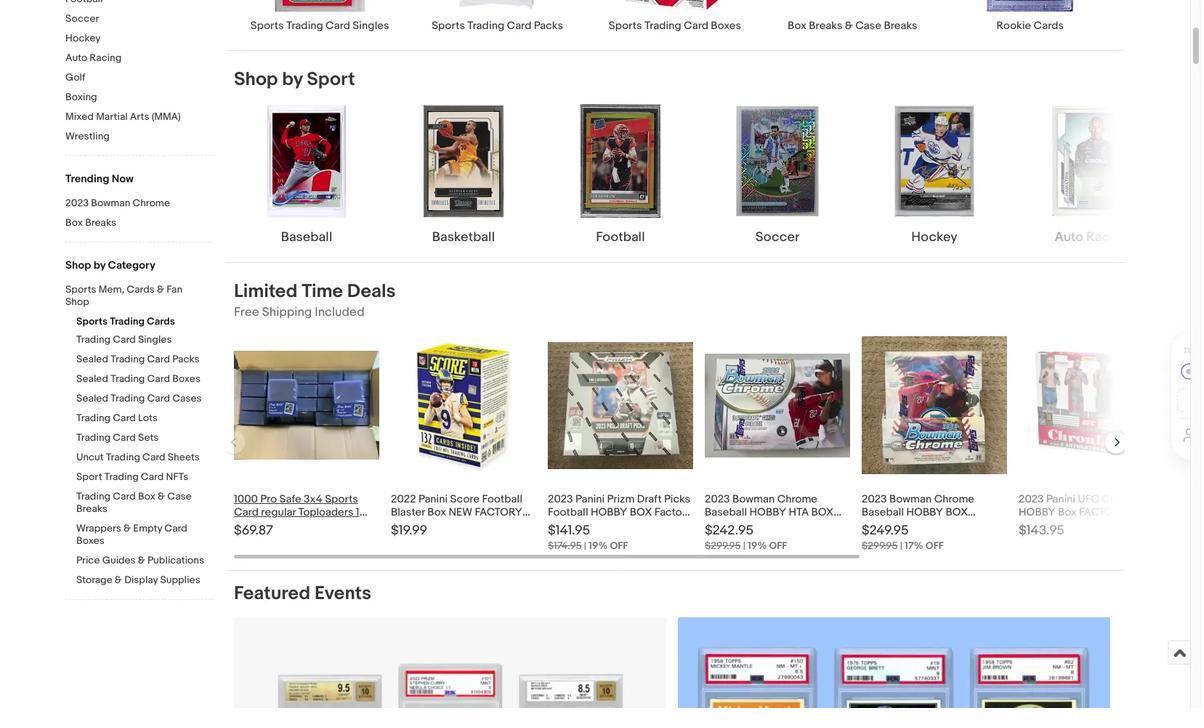 Task type: locate. For each thing, give the bounding box(es) containing it.
1 horizontal spatial boxes
[[172, 373, 201, 385]]

| left 17%
[[901, 540, 903, 553]]

sealed down the sealed trading card packs link on the left
[[76, 373, 108, 385]]

sealed trading card boxes link
[[76, 373, 214, 387]]

panini up the 6 on the bottom of the page
[[1047, 493, 1076, 507]]

autos
[[594, 519, 630, 533]]

3 | from the left
[[901, 540, 903, 553]]

2 horizontal spatial bowman
[[890, 493, 932, 507]]

2023 bowman chrome baseball hobby box factory sealed 2 autos image
[[862, 337, 1008, 475]]

shipping
[[262, 306, 312, 320]]

panini right 2022
[[419, 493, 448, 507]]

0 horizontal spatial hockey link
[[65, 32, 214, 46]]

baseball up time
[[281, 230, 333, 246]]

off inside $242.95 $299.95 | 19% off
[[770, 540, 788, 553]]

card inside sports trading card packs link
[[507, 19, 532, 33]]

sports inside "link"
[[609, 19, 642, 33]]

2023 up $242.95 on the bottom
[[705, 493, 730, 507]]

4 hobby from the left
[[1019, 506, 1056, 520]]

0 horizontal spatial by
[[94, 259, 106, 273]]

19% inside $242.95 $299.95 | 19% off
[[748, 540, 767, 553]]

fan
[[167, 284, 183, 296]]

chrome up box breaks link
[[133, 197, 170, 209]]

golf
[[65, 71, 85, 84]]

baseball for $249.95
[[862, 506, 905, 520]]

1 horizontal spatial autos
[[947, 519, 976, 533]]

hobby up $143.95
[[1019, 506, 1056, 520]]

soccer hockey auto racing golf boxing mixed martial arts (mma) wrestling
[[65, 12, 181, 143]]

0 horizontal spatial 2
[[939, 519, 945, 533]]

hobby inside 2023 bowman chrome baseball hobby box factory sealed 2 autos
[[907, 506, 944, 520]]

| for $242.95
[[744, 540, 746, 553]]

0 horizontal spatial auto racing link
[[65, 52, 214, 65]]

cards down category at the left top
[[127, 284, 155, 296]]

None text field
[[234, 618, 667, 709], [678, 618, 1111, 709], [234, 618, 667, 709], [678, 618, 1111, 709]]

2023 up $141.95
[[548, 493, 573, 507]]

$69.87
[[234, 524, 273, 540]]

1 horizontal spatial sealed
[[1019, 519, 1058, 533]]

martial
[[96, 111, 128, 123]]

1 vertical spatial soccer link
[[705, 103, 851, 247]]

baseball link
[[234, 103, 380, 247]]

auto inside soccer hockey auto racing golf boxing mixed martial arts (mma) wrestling
[[65, 52, 87, 64]]

2023 up $143.95
[[1019, 493, 1045, 507]]

bowman up the $249.95 $299.95 | 17% off at bottom right
[[890, 493, 932, 507]]

autos down chronicles
[[1110, 519, 1139, 533]]

baseball inside 2023 bowman chrome baseball hobby hta box factory sealed 3 autos
[[705, 506, 748, 520]]

sets
[[138, 432, 159, 444]]

19% down 4
[[589, 540, 608, 553]]

$299.95 inside $242.95 $299.95 | 19% off
[[705, 540, 741, 553]]

2023 down trending
[[65, 197, 89, 209]]

sealed
[[76, 353, 108, 366], [76, 373, 108, 385], [76, 393, 108, 405], [548, 519, 583, 533], [745, 519, 779, 533], [902, 519, 936, 533]]

empty
[[133, 523, 162, 535]]

bowman inside 2023 bowman chrome baseball hobby hta box factory sealed 3 autos
[[733, 493, 775, 507]]

auto
[[65, 52, 87, 64], [1055, 230, 1084, 246]]

1 hobby from the left
[[591, 506, 628, 520]]

sealed down sealed trading card boxes link
[[76, 393, 108, 405]]

soccer image
[[720, 103, 836, 220]]

0 horizontal spatial factory
[[655, 506, 692, 520]]

singles inside sports mem, cards & fan shop sports trading cards trading card singles sealed trading card packs sealed trading card boxes sealed trading card cases trading card lots trading card sets uncut trading card sheets sport trading card nfts trading card box & case breaks wrappers & empty card boxes price guides & publications storage & display supplies
[[138, 334, 172, 346]]

by for sport
[[282, 69, 303, 91]]

factory inside 2023 panini prizm draft picks football hobby box factory sealed 4 autos
[[655, 506, 692, 520]]

boxing link
[[65, 91, 214, 105]]

2023 bowman chrome box breaks
[[65, 197, 170, 229]]

1 horizontal spatial box
[[812, 506, 834, 520]]

baseball up $242.95 on the bottom
[[705, 506, 748, 520]]

box inside 2023 panini ufc chronicles hobby box factory sealed 6 packs 2 autos
[[1059, 506, 1077, 520]]

2023 bowman chrome baseball hobby hta box factory sealed 3 autos image
[[705, 354, 851, 458]]

chrome up 3
[[778, 493, 818, 507]]

case
[[856, 19, 882, 33], [167, 491, 192, 503]]

hobby for $249.95
[[907, 506, 944, 520]]

1 horizontal spatial hockey link
[[862, 103, 1008, 247]]

2 $299.95 from the left
[[862, 540, 898, 553]]

off inside $141.95 $174.95 | 19% off
[[610, 540, 628, 553]]

6
[[1061, 519, 1067, 533]]

2 horizontal spatial |
[[901, 540, 903, 553]]

hockey link
[[65, 32, 214, 46], [862, 103, 1008, 247]]

bowman
[[91, 197, 130, 209], [733, 493, 775, 507], [890, 493, 932, 507]]

0 horizontal spatial auto
[[65, 52, 87, 64]]

$299.95 text field for $242.95
[[705, 540, 741, 553]]

chrome up the $249.95 $299.95 | 17% off at bottom right
[[935, 493, 975, 507]]

sports for sports trading card boxes
[[609, 19, 642, 33]]

trending
[[65, 172, 109, 186]]

1 panini from the left
[[419, 493, 448, 507]]

sealed up the $174.95
[[548, 519, 583, 533]]

2 hobby from the left
[[750, 506, 787, 520]]

1 $299.95 from the left
[[705, 540, 741, 553]]

1 horizontal spatial bowman
[[733, 493, 775, 507]]

off down autos
[[610, 540, 628, 553]]

0 horizontal spatial $299.95
[[705, 540, 741, 553]]

factory inside 2022 panini score football blaster box new factory sealed
[[475, 506, 523, 520]]

sport inside sports mem, cards & fan shop sports trading cards trading card singles sealed trading card packs sealed trading card boxes sealed trading card cases trading card lots trading card sets uncut trading card sheets sport trading card nfts trading card box & case breaks wrappers & empty card boxes price guides & publications storage & display supplies
[[76, 471, 102, 484]]

breaks
[[809, 19, 843, 33], [884, 19, 918, 33], [85, 217, 116, 229], [76, 503, 108, 515]]

$299.95 text field
[[705, 540, 741, 553], [862, 540, 898, 553]]

1 vertical spatial cards
[[127, 284, 155, 296]]

1 autos from the left
[[790, 519, 819, 533]]

box breaks & case breaks link
[[764, 0, 942, 33]]

2 sealed from the left
[[1019, 519, 1058, 533]]

0 vertical spatial soccer
[[65, 12, 99, 25]]

1 vertical spatial by
[[94, 259, 106, 273]]

2 horizontal spatial panini
[[1047, 493, 1076, 507]]

$299.95 text field for $249.95
[[862, 540, 898, 553]]

sport down uncut
[[76, 471, 102, 484]]

card inside sports trading card singles link
[[326, 19, 350, 33]]

autos
[[790, 519, 819, 533], [947, 519, 976, 533], [1110, 519, 1139, 533]]

sheets
[[168, 452, 200, 464]]

0 horizontal spatial case
[[167, 491, 192, 503]]

1 $299.95 text field from the left
[[705, 540, 741, 553]]

by up 'mem,'
[[94, 259, 106, 273]]

2023 bowman chrome baseball hobby box factory sealed 2 autos
[[862, 493, 976, 533]]

1 horizontal spatial packs
[[534, 19, 563, 33]]

rookie cards
[[997, 19, 1065, 33]]

panini inside 2023 panini prizm draft picks football hobby box factory sealed 4 autos
[[576, 493, 605, 507]]

0 horizontal spatial soccer link
[[65, 12, 214, 26]]

2 horizontal spatial boxes
[[711, 19, 742, 33]]

0 vertical spatial by
[[282, 69, 303, 91]]

$299.95 for $242.95
[[705, 540, 741, 553]]

box
[[788, 19, 807, 33], [65, 217, 83, 229], [138, 491, 156, 503], [428, 506, 446, 520], [1059, 506, 1077, 520]]

2 horizontal spatial chrome
[[935, 493, 975, 507]]

chrome for $249.95
[[935, 493, 975, 507]]

panini inside 2022 panini score football blaster box new factory sealed
[[419, 493, 448, 507]]

$299.95
[[705, 540, 741, 553], [862, 540, 898, 553]]

2 off from the left
[[770, 540, 788, 553]]

cards
[[1034, 19, 1065, 33], [127, 284, 155, 296], [147, 316, 175, 328]]

off inside the $249.95 $299.95 | 17% off
[[926, 540, 944, 553]]

2 horizontal spatial factory
[[862, 519, 899, 533]]

19% inside $141.95 $174.95 | 19% off
[[589, 540, 608, 553]]

2023 inside 2023 bowman chrome baseball hobby hta box factory sealed 3 autos
[[705, 493, 730, 507]]

1 horizontal spatial $299.95
[[862, 540, 898, 553]]

packs
[[534, 19, 563, 33], [172, 353, 200, 366], [1070, 519, 1099, 533]]

chrome inside 2023 bowman chrome baseball hobby hta box factory sealed 3 autos
[[778, 493, 818, 507]]

factory inside 2023 bowman chrome baseball hobby hta box factory sealed 3 autos
[[705, 519, 742, 533]]

0 vertical spatial packs
[[534, 19, 563, 33]]

1 horizontal spatial factory
[[705, 519, 742, 533]]

2 horizontal spatial box
[[946, 506, 969, 520]]

1 factory from the left
[[475, 506, 523, 520]]

0 horizontal spatial sport
[[76, 471, 102, 484]]

sports trading card packs
[[432, 19, 563, 33]]

0 horizontal spatial singles
[[138, 334, 172, 346]]

bowman down trending now
[[91, 197, 130, 209]]

1 horizontal spatial case
[[856, 19, 882, 33]]

2 19% from the left
[[748, 540, 767, 553]]

baseball inside baseball link
[[281, 230, 333, 246]]

shop
[[234, 69, 278, 91], [65, 259, 91, 273], [65, 296, 89, 308]]

2 horizontal spatial packs
[[1070, 519, 1099, 533]]

0 horizontal spatial autos
[[790, 519, 819, 533]]

0 horizontal spatial racing
[[90, 52, 122, 64]]

$299.95 inside the $249.95 $299.95 | 17% off
[[862, 540, 898, 553]]

&
[[845, 19, 853, 33], [157, 284, 164, 296], [158, 491, 165, 503], [124, 523, 131, 535], [138, 555, 145, 567], [115, 574, 122, 587]]

autos right the $249.95 $299.95 | 17% off at bottom right
[[947, 519, 976, 533]]

by down the sports trading card singles
[[282, 69, 303, 91]]

1 vertical spatial shop
[[65, 259, 91, 273]]

2023 inside 2023 bowman chrome baseball hobby box factory sealed 2 autos
[[862, 493, 887, 507]]

autos inside 2023 panini ufc chronicles hobby box factory sealed 6 packs 2 autos
[[1110, 519, 1139, 533]]

1 horizontal spatial 19%
[[748, 540, 767, 553]]

factory right the 6 on the bottom of the page
[[1080, 506, 1127, 520]]

0 horizontal spatial baseball
[[281, 230, 333, 246]]

football inside 2022 panini score football blaster box new factory sealed
[[482, 493, 523, 507]]

3 panini from the left
[[1047, 493, 1076, 507]]

1 box from the left
[[630, 506, 653, 520]]

by for category
[[94, 259, 106, 273]]

1000 pro safe 3x4 sports card regular toploaders 1 case 34082-d new top loaders image
[[234, 351, 380, 461]]

baseball up the $249.95
[[862, 506, 905, 520]]

| inside $141.95 $174.95 | 19% off
[[584, 540, 587, 553]]

sealed left the 6 on the bottom of the page
[[1019, 519, 1058, 533]]

& inside box breaks & case breaks link
[[845, 19, 853, 33]]

0 vertical spatial boxes
[[711, 19, 742, 33]]

1 vertical spatial hockey
[[912, 230, 958, 246]]

sports trading card packs link
[[409, 0, 587, 33]]

box inside 2022 panini score football blaster box new factory sealed
[[428, 506, 446, 520]]

hobby left hta
[[750, 506, 787, 520]]

2023 inside 2023 panini prizm draft picks football hobby box factory sealed 4 autos
[[548, 493, 573, 507]]

hobby up the $249.95 $299.95 | 17% off at bottom right
[[907, 506, 944, 520]]

storage
[[76, 574, 113, 587]]

2 $299.95 text field from the left
[[862, 540, 898, 553]]

0 vertical spatial hockey link
[[65, 32, 214, 46]]

1 | from the left
[[584, 540, 587, 553]]

bowman inside 2023 bowman chrome box breaks
[[91, 197, 130, 209]]

1 vertical spatial singles
[[138, 334, 172, 346]]

football link
[[548, 103, 694, 247]]

19% down $242.95 on the bottom
[[748, 540, 767, 553]]

trading
[[286, 19, 323, 33], [468, 19, 505, 33], [645, 19, 682, 33], [110, 316, 145, 328], [76, 334, 111, 346], [111, 353, 145, 366], [111, 373, 145, 385], [111, 393, 145, 405], [76, 412, 111, 425], [76, 432, 111, 444], [106, 452, 140, 464], [104, 471, 139, 484], [76, 491, 111, 503]]

packs inside sports mem, cards & fan shop sports trading cards trading card singles sealed trading card packs sealed trading card boxes sealed trading card cases trading card lots trading card sets uncut trading card sheets sport trading card nfts trading card box & case breaks wrappers & empty card boxes price guides & publications storage & display supplies
[[172, 353, 200, 366]]

1 horizontal spatial factory
[[1080, 506, 1127, 520]]

1 horizontal spatial sport
[[307, 69, 355, 91]]

2023 for $242.95
[[705, 493, 730, 507]]

$69.87 link
[[234, 333, 380, 556]]

0 horizontal spatial off
[[610, 540, 628, 553]]

panini up 4
[[576, 493, 605, 507]]

trading inside "link"
[[645, 19, 682, 33]]

off down 3
[[770, 540, 788, 553]]

3 box from the left
[[946, 506, 969, 520]]

hobby inside 2023 panini ufc chronicles hobby box factory sealed 6 packs 2 autos
[[1019, 506, 1056, 520]]

sports mem, cards & fan shop link
[[65, 284, 204, 310]]

hobby inside 2023 bowman chrome baseball hobby hta box factory sealed 3 autos
[[750, 506, 787, 520]]

boxes inside "link"
[[711, 19, 742, 33]]

1 vertical spatial packs
[[172, 353, 200, 366]]

2 box from the left
[[812, 506, 834, 520]]

cards right rookie
[[1034, 19, 1065, 33]]

3 autos from the left
[[1110, 519, 1139, 533]]

2 | from the left
[[744, 540, 746, 553]]

box inside sports mem, cards & fan shop sports trading cards trading card singles sealed trading card packs sealed trading card boxes sealed trading card cases trading card lots trading card sets uncut trading card sheets sport trading card nfts trading card box & case breaks wrappers & empty card boxes price guides & publications storage & display supplies
[[138, 491, 156, 503]]

19%
[[589, 540, 608, 553], [748, 540, 767, 553]]

3 off from the left
[[926, 540, 944, 553]]

2 2 from the left
[[1101, 519, 1107, 533]]

bowman inside 2023 bowman chrome baseball hobby box factory sealed 2 autos
[[890, 493, 932, 507]]

by
[[282, 69, 303, 91], [94, 259, 106, 273]]

chrome
[[133, 197, 170, 209], [778, 493, 818, 507], [935, 493, 975, 507]]

cards up trading card singles link
[[147, 316, 175, 328]]

box inside 2023 bowman chrome baseball hobby box factory sealed 2 autos
[[946, 506, 969, 520]]

racing inside soccer hockey auto racing golf boxing mixed martial arts (mma) wrestling
[[90, 52, 122, 64]]

baseball for $242.95
[[705, 506, 748, 520]]

1 horizontal spatial soccer
[[756, 230, 800, 246]]

1 vertical spatial auto racing link
[[1019, 103, 1165, 247]]

chrome inside 2023 bowman chrome baseball hobby box factory sealed 2 autos
[[935, 493, 975, 507]]

| right the $174.95
[[584, 540, 587, 553]]

1 vertical spatial auto
[[1055, 230, 1084, 246]]

shop by category
[[65, 259, 155, 273]]

sport
[[307, 69, 355, 91], [76, 471, 102, 484]]

baseball inside 2023 bowman chrome baseball hobby box factory sealed 2 autos
[[862, 506, 905, 520]]

1 horizontal spatial football
[[548, 506, 589, 520]]

$299.95 down the $249.95
[[862, 540, 898, 553]]

2 vertical spatial shop
[[65, 296, 89, 308]]

1 vertical spatial sport
[[76, 471, 102, 484]]

2 panini from the left
[[576, 493, 605, 507]]

$299.95 down $242.95 on the bottom
[[705, 540, 741, 553]]

0 horizontal spatial 19%
[[589, 540, 608, 553]]

factory inside 2023 panini ufc chronicles hobby box factory sealed 6 packs 2 autos
[[1080, 506, 1127, 520]]

0 vertical spatial shop
[[234, 69, 278, 91]]

2 vertical spatial boxes
[[76, 535, 105, 547]]

2 factory from the left
[[1080, 506, 1127, 520]]

box inside 2023 bowman chrome box breaks
[[65, 217, 83, 229]]

1 sealed from the left
[[391, 519, 430, 533]]

2 down chronicles
[[1101, 519, 1107, 533]]

panini for $143.95
[[1047, 493, 1076, 507]]

$299.95 text field down the $249.95
[[862, 540, 898, 553]]

box breaks & case breaks
[[788, 19, 918, 33]]

0 vertical spatial hockey
[[65, 32, 101, 44]]

2 vertical spatial packs
[[1070, 519, 1099, 533]]

1 2 from the left
[[939, 519, 945, 533]]

0 vertical spatial racing
[[90, 52, 122, 64]]

1 19% from the left
[[589, 540, 608, 553]]

hobby for $143.95
[[1019, 506, 1056, 520]]

0 horizontal spatial panini
[[419, 493, 448, 507]]

1 horizontal spatial racing
[[1087, 230, 1129, 246]]

sealed up 17%
[[902, 519, 936, 533]]

sport down the sports trading card singles
[[307, 69, 355, 91]]

off right 17%
[[926, 540, 944, 553]]

$19.99
[[391, 524, 428, 540]]

sports for sports trading card packs
[[432, 19, 465, 33]]

(mma)
[[152, 111, 181, 123]]

box breaks link
[[65, 217, 214, 230]]

2 horizontal spatial autos
[[1110, 519, 1139, 533]]

2 right the $249.95
[[939, 519, 945, 533]]

shop for shop by sport
[[234, 69, 278, 91]]

1 horizontal spatial off
[[770, 540, 788, 553]]

2 autos from the left
[[947, 519, 976, 533]]

0 vertical spatial auto racing link
[[65, 52, 214, 65]]

sealed down trading card singles link
[[76, 353, 108, 366]]

price
[[76, 555, 100, 567]]

box
[[630, 506, 653, 520], [812, 506, 834, 520], [946, 506, 969, 520]]

box inside 2023 panini prizm draft picks football hobby box factory sealed 4 autos
[[630, 506, 653, 520]]

box inside 2023 bowman chrome baseball hobby hta box factory sealed 3 autos
[[812, 506, 834, 520]]

1 horizontal spatial soccer link
[[705, 103, 851, 247]]

| for $249.95
[[901, 540, 903, 553]]

1 horizontal spatial |
[[744, 540, 746, 553]]

2 horizontal spatial baseball
[[862, 506, 905, 520]]

bowman for $242.95
[[733, 493, 775, 507]]

0 horizontal spatial packs
[[172, 353, 200, 366]]

bowman for $249.95
[[890, 493, 932, 507]]

soccer inside soccer hockey auto racing golf boxing mixed martial arts (mma) wrestling
[[65, 12, 99, 25]]

mem,
[[99, 284, 124, 296]]

bowman up $242.95 $299.95 | 19% off at the right bottom of the page
[[733, 493, 775, 507]]

card
[[326, 19, 350, 33], [507, 19, 532, 33], [684, 19, 709, 33], [113, 334, 136, 346], [147, 353, 170, 366], [147, 373, 170, 385], [147, 393, 170, 405], [113, 412, 136, 425], [113, 432, 136, 444], [143, 452, 165, 464], [141, 471, 164, 484], [113, 491, 136, 503], [165, 523, 187, 535]]

1 horizontal spatial singles
[[353, 19, 389, 33]]

0 horizontal spatial football
[[482, 493, 523, 507]]

2023
[[65, 197, 89, 209], [548, 493, 573, 507], [705, 493, 730, 507], [862, 493, 887, 507], [1019, 493, 1045, 507]]

hobby up $141.95 $174.95 | 19% off
[[591, 506, 628, 520]]

chrome for $242.95
[[778, 493, 818, 507]]

off for $249.95
[[926, 540, 944, 553]]

panini inside 2023 panini ufc chronicles hobby box factory sealed 6 packs 2 autos
[[1047, 493, 1076, 507]]

factory right 'new'
[[475, 506, 523, 520]]

2023 panini ufc chronicles hobby box factory sealed 6 packs 2 autos image
[[1019, 333, 1165, 479]]

hobby inside 2023 panini prizm draft picks football hobby box factory sealed 4 autos
[[591, 506, 628, 520]]

sealed down 2022
[[391, 519, 430, 533]]

1 horizontal spatial 2
[[1101, 519, 1107, 533]]

1 off from the left
[[610, 540, 628, 553]]

autos right 3
[[790, 519, 819, 533]]

0 horizontal spatial hockey
[[65, 32, 101, 44]]

1 horizontal spatial $299.95 text field
[[862, 540, 898, 553]]

breaks inside 2023 bowman chrome box breaks
[[85, 217, 116, 229]]

boxing
[[65, 91, 97, 103]]

lots
[[138, 412, 158, 425]]

shop by sport
[[234, 69, 355, 91]]

$141.95
[[548, 524, 591, 540]]

1 horizontal spatial hockey
[[912, 230, 958, 246]]

2023 up the $249.95
[[862, 493, 887, 507]]

2 horizontal spatial off
[[926, 540, 944, 553]]

sealed
[[391, 519, 430, 533], [1019, 519, 1058, 533]]

0 horizontal spatial factory
[[475, 506, 523, 520]]

sealed left 3
[[745, 519, 779, 533]]

trading card box & case breaks link
[[76, 491, 214, 517]]

1 horizontal spatial panini
[[576, 493, 605, 507]]

case inside sports mem, cards & fan shop sports trading cards trading card singles sealed trading card packs sealed trading card boxes sealed trading card cases trading card lots trading card sets uncut trading card sheets sport trading card nfts trading card box & case breaks wrappers & empty card boxes price guides & publications storage & display supplies
[[167, 491, 192, 503]]

off
[[610, 540, 628, 553], [770, 540, 788, 553], [926, 540, 944, 553]]

| inside the $249.95 $299.95 | 17% off
[[901, 540, 903, 553]]

3 hobby from the left
[[907, 506, 944, 520]]

now
[[112, 172, 134, 186]]

| inside $242.95 $299.95 | 19% off
[[744, 540, 746, 553]]

0 horizontal spatial chrome
[[133, 197, 170, 209]]

1 vertical spatial case
[[167, 491, 192, 503]]

1 vertical spatial soccer
[[756, 230, 800, 246]]

0 horizontal spatial $299.95 text field
[[705, 540, 741, 553]]

0 horizontal spatial sealed
[[391, 519, 430, 533]]

1 horizontal spatial baseball
[[705, 506, 748, 520]]

$299.95 text field down $242.95 on the bottom
[[705, 540, 741, 553]]

0 vertical spatial sport
[[307, 69, 355, 91]]

chronicles
[[1102, 493, 1156, 507]]

panini
[[419, 493, 448, 507], [576, 493, 605, 507], [1047, 493, 1076, 507]]

$174.95
[[548, 540, 582, 553]]

2022 panini score football blaster box new factory sealed image
[[391, 333, 537, 479]]

0 horizontal spatial |
[[584, 540, 587, 553]]

| down $242.95 on the bottom
[[744, 540, 746, 553]]

limited
[[234, 281, 298, 303]]

off for $242.95
[[770, 540, 788, 553]]

1 horizontal spatial by
[[282, 69, 303, 91]]

0 horizontal spatial soccer
[[65, 12, 99, 25]]

0 horizontal spatial box
[[630, 506, 653, 520]]



Task type: describe. For each thing, give the bounding box(es) containing it.
$242.95
[[705, 524, 754, 540]]

score
[[450, 493, 480, 507]]

sealed inside 2023 bowman chrome baseball hobby box factory sealed 2 autos
[[902, 519, 936, 533]]

packs inside 2023 panini ufc chronicles hobby box factory sealed 6 packs 2 autos
[[1070, 519, 1099, 533]]

sealed inside 2023 bowman chrome baseball hobby hta box factory sealed 3 autos
[[745, 519, 779, 533]]

2023 bowman chrome baseball hobby hta box factory sealed 3 autos
[[705, 493, 834, 533]]

card inside sports trading card boxes "link"
[[684, 19, 709, 33]]

panini for $141.95
[[576, 493, 605, 507]]

0 horizontal spatial boxes
[[76, 535, 105, 547]]

blaster
[[391, 506, 425, 520]]

2023 panini prizm draft picks football hobby box factory sealed 4 autos image
[[548, 342, 694, 470]]

basketball
[[432, 230, 495, 246]]

2023 inside 2023 panini ufc chronicles hobby box factory sealed 6 packs 2 autos
[[1019, 493, 1045, 507]]

auto racing image
[[1034, 103, 1150, 220]]

guides
[[102, 555, 136, 567]]

featured
[[234, 583, 311, 606]]

chrome inside 2023 bowman chrome box breaks
[[133, 197, 170, 209]]

free
[[234, 306, 259, 320]]

off for $141.95
[[610, 540, 628, 553]]

deals
[[347, 281, 396, 303]]

1 horizontal spatial auto racing link
[[1019, 103, 1165, 247]]

hockey image
[[877, 103, 993, 220]]

basketball link
[[391, 103, 537, 247]]

sealed trading card cases link
[[76, 393, 214, 406]]

sports mem, cards & fan shop sports trading cards trading card singles sealed trading card packs sealed trading card boxes sealed trading card cases trading card lots trading card sets uncut trading card sheets sport trading card nfts trading card box & case breaks wrappers & empty card boxes price guides & publications storage & display supplies
[[65, 284, 204, 587]]

soccer for soccer hockey auto racing golf boxing mixed martial arts (mma) wrestling
[[65, 12, 99, 25]]

1 vertical spatial hockey link
[[862, 103, 1008, 247]]

football image
[[563, 103, 679, 220]]

2 inside 2023 panini ufc chronicles hobby box factory sealed 6 packs 2 autos
[[1101, 519, 1107, 533]]

wrappers
[[76, 523, 121, 535]]

2023 panini prizm draft picks football hobby box factory sealed 4 autos
[[548, 493, 692, 533]]

included
[[315, 306, 365, 320]]

wrappers & empty card boxes link
[[76, 523, 214, 549]]

publications
[[148, 555, 204, 567]]

new
[[449, 506, 473, 520]]

$141.95 $174.95 | 19% off
[[548, 524, 628, 553]]

limited time deals free shipping included
[[234, 281, 396, 320]]

trending now
[[65, 172, 134, 186]]

sealed inside 2023 panini ufc chronicles hobby box factory sealed 6 packs 2 autos
[[1019, 519, 1058, 533]]

1 vertical spatial racing
[[1087, 230, 1129, 246]]

hta
[[789, 506, 809, 520]]

0 vertical spatial cards
[[1034, 19, 1065, 33]]

2023 bowman chrome link
[[65, 197, 214, 211]]

19% for $242.95
[[748, 540, 767, 553]]

$299.95 for $249.95
[[862, 540, 898, 553]]

factory inside 2023 bowman chrome baseball hobby box factory sealed 2 autos
[[862, 519, 899, 533]]

$174.95 text field
[[548, 540, 582, 553]]

sealed trading card packs link
[[76, 353, 214, 367]]

football inside 2023 panini prizm draft picks football hobby box factory sealed 4 autos
[[548, 506, 589, 520]]

sports trading card singles
[[251, 19, 389, 33]]

hobby for $242.95
[[750, 506, 787, 520]]

trading card lots link
[[76, 412, 214, 426]]

1 vertical spatial boxes
[[172, 373, 201, 385]]

time
[[302, 281, 343, 303]]

$249.95
[[862, 524, 909, 540]]

3
[[782, 519, 788, 533]]

picks
[[664, 493, 691, 507]]

1 horizontal spatial auto
[[1055, 230, 1084, 246]]

panini for $19.99
[[419, 493, 448, 507]]

sealed inside 2022 panini score football blaster box new factory sealed
[[391, 519, 430, 533]]

arts
[[130, 111, 149, 123]]

baseball image
[[249, 103, 365, 220]]

2023 for $249.95
[[862, 493, 887, 507]]

uncut trading card sheets link
[[76, 452, 214, 465]]

autos inside 2023 bowman chrome baseball hobby box factory sealed 2 autos
[[947, 519, 976, 533]]

2 vertical spatial cards
[[147, 316, 175, 328]]

storage & display supplies link
[[76, 574, 214, 588]]

2023 panini ufc chronicles hobby box factory sealed 6 packs 2 autos
[[1019, 493, 1156, 533]]

rookie
[[997, 19, 1032, 33]]

sports for sports trading card singles
[[251, 19, 284, 33]]

cases
[[172, 393, 202, 405]]

draft
[[637, 493, 662, 507]]

nfts
[[166, 471, 188, 484]]

rookie cards link
[[942, 0, 1120, 33]]

auto racing
[[1055, 230, 1129, 246]]

$249.95 $299.95 | 17% off
[[862, 524, 944, 553]]

autos inside 2023 bowman chrome baseball hobby hta box factory sealed 3 autos
[[790, 519, 819, 533]]

breaks inside sports mem, cards & fan shop sports trading cards trading card singles sealed trading card packs sealed trading card boxes sealed trading card cases trading card lots trading card sets uncut trading card sheets sport trading card nfts trading card box & case breaks wrappers & empty card boxes price guides & publications storage & display supplies
[[76, 503, 108, 515]]

2023 for $141.95
[[548, 493, 573, 507]]

shop for shop by category
[[65, 259, 91, 273]]

mixed martial arts (mma) link
[[65, 111, 214, 124]]

$143.95
[[1019, 524, 1065, 540]]

mixed
[[65, 111, 94, 123]]

| for $141.95
[[584, 540, 587, 553]]

0 vertical spatial case
[[856, 19, 882, 33]]

2023 inside 2023 bowman chrome box breaks
[[65, 197, 89, 209]]

hockey inside soccer hockey auto racing golf boxing mixed martial arts (mma) wrestling
[[65, 32, 101, 44]]

featured events
[[234, 583, 372, 606]]

19% for $141.95
[[589, 540, 608, 553]]

price guides & publications link
[[76, 555, 214, 569]]

sports trading card singles link
[[231, 0, 409, 33]]

17%
[[905, 540, 924, 553]]

supplies
[[160, 574, 200, 587]]

2 horizontal spatial football
[[596, 230, 645, 246]]

2 inside 2023 bowman chrome baseball hobby box factory sealed 2 autos
[[939, 519, 945, 533]]

events
[[315, 583, 372, 606]]

basketball image
[[406, 103, 522, 220]]

sport trading card nfts link
[[76, 471, 214, 485]]

$242.95 $299.95 | 19% off
[[705, 524, 788, 553]]

shop inside sports mem, cards & fan shop sports trading cards trading card singles sealed trading card packs sealed trading card boxes sealed trading card cases trading card lots trading card sets uncut trading card sheets sport trading card nfts trading card box & case breaks wrappers & empty card boxes price guides & publications storage & display supplies
[[65, 296, 89, 308]]

soccer for soccer
[[756, 230, 800, 246]]

display
[[124, 574, 158, 587]]

wrestling
[[65, 130, 110, 143]]

0 vertical spatial soccer link
[[65, 12, 214, 26]]

uncut
[[76, 452, 104, 464]]

sports trading card boxes link
[[587, 0, 764, 33]]

category
[[108, 259, 155, 273]]

sports trading card boxes
[[609, 19, 742, 33]]

ufc
[[1079, 493, 1100, 507]]

2022
[[391, 493, 416, 507]]

prizm
[[607, 493, 635, 507]]

sealed inside 2023 panini prizm draft picks football hobby box factory sealed 4 autos
[[548, 519, 583, 533]]

4
[[585, 519, 592, 533]]

wrestling link
[[65, 130, 214, 144]]

trading card singles link
[[76, 334, 214, 348]]

2022 panini score football blaster box new factory sealed
[[391, 493, 523, 533]]



Task type: vqa. For each thing, say whether or not it's contained in the screenshot.
brands.
no



